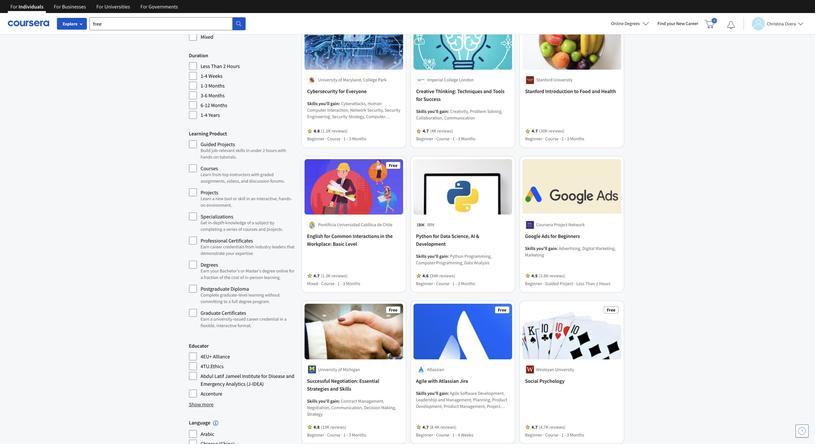 Task type: locate. For each thing, give the bounding box(es) containing it.
you'll for agile
[[428, 390, 439, 396]]

course down "4.7 (4.7k reviews)"
[[545, 432, 559, 438]]

0 vertical spatial python
[[416, 233, 432, 239]]

0 vertical spatial agile
[[416, 378, 427, 384]]

months
[[209, 82, 225, 89], [209, 92, 225, 99], [211, 102, 227, 108], [352, 136, 366, 142], [461, 136, 476, 142], [570, 136, 585, 142], [346, 281, 360, 287], [461, 281, 476, 287], [352, 432, 366, 438], [570, 432, 585, 438]]

on inside learn a new tool or skill in an interactive, hands- on environment.
[[201, 202, 206, 208]]

flexible,
[[201, 323, 216, 329]]

you'll down agile with atlassian jira
[[428, 390, 439, 396]]

pontificia
[[318, 222, 336, 228]]

1 vertical spatial mixed
[[307, 281, 318, 287]]

pontificia universidad católica de chile
[[318, 222, 393, 228]]

a inside complete graduate-level learning without committing to a full degree program.
[[229, 299, 231, 304]]

of left michigan
[[338, 367, 342, 372]]

project down 4.5 (3.8k reviews)
[[560, 281, 574, 287]]

diploma
[[231, 286, 249, 292]]

skills up collaboration,
[[416, 109, 427, 115]]

- for 4.8 (19k reviews)
[[347, 432, 348, 438]]

4.7 for english for common interactions in the workplace: basic level
[[314, 273, 320, 279]]

and inside the learn from top instructors with graded assignments, videos, and discussion forums.
[[241, 178, 249, 184]]

earn inside earn career credentials from industry leaders that demonstrate your expertise.
[[201, 244, 210, 250]]

gain up collaboration,
[[440, 109, 448, 115]]

than
[[211, 63, 222, 69], [586, 281, 595, 287]]

0 horizontal spatial career
[[210, 244, 222, 250]]

development, up technical on the bottom right of page
[[416, 403, 443, 409]]

businesses
[[62, 3, 86, 10]]

show notifications image
[[728, 21, 736, 29]]

1 horizontal spatial in-
[[245, 274, 250, 280]]

(1.3k
[[321, 273, 331, 279]]

0 vertical spatial from
[[212, 172, 221, 177]]

0 horizontal spatial agile
[[416, 378, 427, 384]]

agile software development, leadership and management, planning, product development, product management, project management, scrum (software development), software engineering, software testing, technical product management, jira (software)
[[416, 390, 508, 429]]

1 vertical spatial the
[[224, 274, 231, 280]]

depth
[[213, 220, 225, 226]]

0 vertical spatial engineering,
[[307, 114, 331, 120]]

0 horizontal spatial mixed
[[201, 34, 214, 40]]

course down 4.7 (8.4k reviews)
[[436, 432, 450, 438]]

skills you'll gain : for creative
[[416, 109, 450, 115]]

1 vertical spatial certificates
[[222, 310, 246, 316]]

and down subject
[[259, 226, 266, 232]]

ibm
[[427, 222, 435, 228]]

1 horizontal spatial jira
[[478, 423, 485, 429]]

2 for from the left
[[54, 3, 61, 10]]

jira up agile software development, leadership and management, planning, product development, product management, project management, scrum (software development), software engineering, software testing, technical product management, jira (software)
[[460, 378, 468, 384]]

1 horizontal spatial to
[[574, 88, 579, 95]]

reviews) for cybersecurity for everyone
[[332, 128, 348, 134]]

0 vertical spatial security,
[[367, 107, 384, 113]]

2 earn from the top
[[201, 268, 210, 274]]

and left tools
[[484, 88, 492, 95]]

3 1- from the top
[[201, 112, 205, 118]]

series
[[226, 226, 237, 232]]

build job-relevant skills in under 2 hours with hands-on tutorials.
[[201, 147, 286, 160]]

data inside python programming, computer programming, data analysis
[[465, 260, 473, 266]]

1 horizontal spatial mixed
[[307, 281, 318, 287]]

reviews) for google ads for beginners
[[550, 273, 566, 279]]

1 down 4.7 (8.4k reviews)
[[453, 432, 455, 438]]

earn inside 'earn your bachelor's or master's degree online for a fraction of the cost of in-person learning.'
[[201, 268, 210, 274]]

1 horizontal spatial degrees
[[625, 21, 640, 26]]

1 horizontal spatial 2
[[263, 147, 265, 153]]

gain for successful
[[330, 398, 339, 404]]

0 horizontal spatial degree
[[239, 299, 252, 304]]

python for programming,
[[450, 253, 464, 259]]

for inside python for data science, ai & development
[[433, 233, 440, 239]]

1 vertical spatial network
[[569, 222, 585, 228]]

you'll down cybersecurity
[[319, 101, 330, 107]]

degrees inside learning product group
[[201, 261, 218, 268]]

university up social psychology link
[[555, 367, 575, 372]]

2 4.8 from the top
[[314, 424, 320, 430]]

1 horizontal spatial guided
[[545, 281, 559, 287]]

skills down cybersecurity
[[307, 101, 318, 107]]

months for 4.8 (1.2k reviews)
[[352, 136, 366, 142]]

the down chile
[[386, 233, 393, 239]]

1 vertical spatial to
[[224, 299, 228, 304]]

0 vertical spatial 1-
[[201, 73, 205, 79]]

than inside duration group
[[211, 63, 222, 69]]

3 for 4.6 (34k reviews)
[[458, 281, 460, 287]]

skills up negotiation,
[[307, 398, 318, 404]]

- for 4.6 (34k reviews)
[[456, 281, 457, 287]]

free for the
[[389, 162, 398, 168]]

What do you want to learn? text field
[[90, 17, 233, 30]]

beginner for cybersecurity for everyone
[[307, 136, 324, 142]]

project
[[554, 222, 568, 228], [560, 281, 574, 287], [487, 403, 501, 409]]

language group
[[189, 419, 295, 444]]

degree inside 'earn your bachelor's or master's degree online for a fraction of the cost of in-person learning.'
[[262, 268, 275, 274]]

1 horizontal spatial development,
[[478, 390, 505, 396]]

- for 4.7 (30k reviews)
[[565, 136, 566, 142]]

reviews) down models,
[[332, 128, 348, 134]]

courses
[[201, 165, 218, 172]]

hands- for projects
[[279, 196, 292, 202]]

4.6
[[423, 273, 429, 279]]

0 vertical spatial stanford
[[536, 77, 553, 83]]

0 horizontal spatial on
[[201, 202, 206, 208]]

beginner down '(4k' at the right
[[416, 136, 433, 142]]

1 vertical spatial python
[[450, 253, 464, 259]]

beginner · course · 1 - 3 months for successful negotiation: essential strategies and skills
[[307, 432, 366, 438]]

beginner · course · 1 - 3 months down 4.8 (19k reviews)
[[307, 432, 366, 438]]

or right tool
[[233, 196, 237, 202]]

engineering, inside cyberattacks, human computer interaction, network security, security engineering, security strategy, computer security models, leadership and management, risk management, software security, computer security incident management
[[307, 114, 331, 120]]

0 vertical spatial atlassian
[[427, 367, 444, 372]]

1 down '4.7 (1.3k reviews)'
[[338, 281, 340, 287]]

project up development),
[[487, 403, 501, 409]]

hands- inside build job-relevant skills in under 2 hours with hands-on tutorials.
[[201, 154, 214, 160]]

university-
[[214, 316, 234, 322]]

get in-depth knowledge of a subject by completing a series of courses and projects.
[[201, 220, 283, 232]]

skills for python for data science, ai & development
[[416, 253, 427, 259]]

hands- inside learn a new tool or skill in an interactive, hands- on environment.
[[279, 196, 292, 202]]

1 vertical spatial degrees
[[201, 261, 218, 268]]

for down creative
[[416, 96, 423, 103]]

course
[[327, 136, 341, 142], [436, 136, 450, 142], [545, 136, 559, 142], [321, 281, 335, 287], [436, 281, 450, 287], [327, 432, 341, 438], [436, 432, 450, 438], [545, 432, 559, 438]]

in inside the english for common interactions in the workplace: basic level
[[380, 233, 385, 239]]

0 vertical spatial in-
[[208, 220, 213, 226]]

python programming, computer programming, data analysis
[[416, 253, 492, 266]]

1 vertical spatial in-
[[245, 274, 250, 280]]

latif
[[215, 373, 224, 379]]

0 vertical spatial leadership
[[339, 120, 360, 126]]

1 4.8 from the top
[[314, 128, 320, 134]]

0 vertical spatial your
[[667, 21, 676, 26]]

jameel
[[225, 373, 241, 379]]

incident
[[324, 133, 339, 139]]

1 vertical spatial from
[[245, 244, 255, 250]]

: down agile with atlassian jira
[[448, 390, 449, 396]]

0 horizontal spatial leadership
[[339, 120, 360, 126]]

wesleyan
[[536, 367, 554, 372]]

and inside cyberattacks, human computer interaction, network security, security engineering, security strategy, computer security models, leadership and management, risk management, software security, computer security incident management
[[361, 120, 369, 126]]

on inside build job-relevant skills in under 2 hours with hands-on tutorials.
[[214, 154, 219, 160]]

4 for from the left
[[140, 3, 148, 10]]

career
[[686, 21, 699, 26]]

: for data
[[448, 253, 449, 259]]

1 vertical spatial on
[[201, 202, 206, 208]]

course for (19k
[[327, 432, 341, 438]]

reviews) up the mixed · course · 1 - 3 months
[[332, 273, 348, 279]]

0 horizontal spatial with
[[251, 172, 260, 177]]

course down 4.7 (4k reviews)
[[436, 136, 450, 142]]

1 vertical spatial with
[[251, 172, 260, 177]]

learning
[[189, 130, 208, 137]]

1 learn from the top
[[201, 172, 211, 177]]

certificates down full
[[222, 310, 246, 316]]

agile for with
[[416, 378, 427, 384]]

in- up completing
[[208, 220, 213, 226]]

skills you'll gain :
[[307, 101, 341, 107], [416, 109, 450, 115], [525, 246, 559, 251], [416, 253, 450, 259], [416, 390, 450, 396], [307, 398, 341, 404]]

for up development
[[433, 233, 440, 239]]

for right online
[[289, 268, 295, 274]]

in- down master's
[[245, 274, 250, 280]]

2 vertical spatial with
[[428, 378, 438, 384]]

0 horizontal spatial hands-
[[201, 154, 214, 160]]

1 vertical spatial projects
[[201, 189, 218, 196]]

for inside 'earn your bachelor's or master's degree online for a fraction of the cost of in-person learning.'
[[289, 268, 295, 274]]

your up fraction
[[210, 268, 219, 274]]

0 vertical spatial degrees
[[625, 21, 640, 26]]

degrees inside dropdown button
[[625, 21, 640, 26]]

6-12 months
[[201, 102, 227, 108]]

0 horizontal spatial than
[[211, 63, 222, 69]]

in- inside get in-depth knowledge of a subject by completing a series of courses and projects.
[[208, 220, 213, 226]]

weeks inside duration group
[[209, 73, 223, 79]]

jira
[[460, 378, 468, 384], [478, 423, 485, 429]]

months for 4.7 (30k reviews)
[[570, 136, 585, 142]]

0 horizontal spatial in-
[[208, 220, 213, 226]]

learning
[[249, 292, 264, 298]]

less inside duration group
[[201, 63, 210, 69]]

1- for 1-4 weeks
[[201, 73, 205, 79]]

0 horizontal spatial from
[[212, 172, 221, 177]]

gain for google
[[549, 246, 557, 251]]

1 vertical spatial leadership
[[416, 397, 437, 403]]

earn up the flexible,
[[201, 316, 210, 322]]

for left 'individuals'
[[10, 3, 18, 10]]

earn career credentials from industry leaders that demonstrate your expertise.
[[201, 244, 295, 256]]

guided down 4.5 (3.8k reviews)
[[545, 281, 559, 287]]

interaction,
[[327, 107, 349, 113]]

gain for creative
[[440, 109, 448, 115]]

learn a new tool or skill in an interactive, hands- on environment.
[[201, 196, 292, 208]]

python up development
[[416, 233, 432, 239]]

degree inside complete graduate-level learning without committing to a full degree program.
[[239, 299, 252, 304]]

0 vertical spatial guided
[[201, 141, 216, 147]]

6-
[[201, 102, 205, 108]]

None search field
[[90, 17, 246, 30]]

projects
[[217, 141, 235, 147], [201, 189, 218, 196]]

reviews) for agile with atlassian jira
[[441, 424, 457, 430]]

3-
[[201, 92, 205, 99]]

data left the analysis
[[465, 260, 473, 266]]

from up assignments,
[[212, 172, 221, 177]]

information about this filter group image
[[213, 421, 218, 426]]

coursera
[[536, 222, 553, 228]]

python inside python for data science, ai & development
[[416, 233, 432, 239]]

cybersecurity
[[307, 88, 338, 95]]

2 vertical spatial your
[[210, 268, 219, 274]]

duration group
[[189, 51, 295, 119]]

- for 4.7 (4k reviews)
[[456, 136, 457, 142]]

0 vertical spatial project
[[554, 222, 568, 228]]

0 vertical spatial network
[[350, 107, 366, 113]]

0 vertical spatial 2
[[223, 63, 226, 69]]

psychology
[[540, 378, 565, 384]]

for left governments
[[140, 3, 148, 10]]

1 horizontal spatial hands-
[[279, 196, 292, 202]]

software up management
[[343, 127, 360, 133]]

1 vertical spatial stanford
[[525, 88, 544, 95]]

1 horizontal spatial engineering,
[[434, 416, 458, 422]]

course for (4.7k
[[545, 432, 559, 438]]

environment.
[[207, 202, 232, 208]]

2 horizontal spatial your
[[667, 21, 676, 26]]

and down the negotiation:
[[330, 385, 339, 392]]

product inside group
[[209, 130, 227, 137]]

(19k
[[321, 424, 330, 430]]

career inside earn career credentials from industry leaders that demonstrate your expertise.
[[210, 244, 222, 250]]

on
[[214, 154, 219, 160], [201, 202, 206, 208]]

on for projects
[[201, 202, 206, 208]]

skills down agile with atlassian jira
[[416, 390, 427, 396]]

degrees down demonstrate
[[201, 261, 218, 268]]

2 1- from the top
[[201, 82, 205, 89]]

you'll down development
[[428, 253, 439, 259]]

your inside 'earn your bachelor's or master's degree online for a fraction of the cost of in-person learning.'
[[210, 268, 219, 274]]

to down 'graduate-'
[[224, 299, 228, 304]]

making,
[[381, 405, 396, 410]]

learn inside the learn from top instructors with graded assignments, videos, and discussion forums.
[[201, 172, 211, 177]]

your inside find your new career link
[[667, 21, 676, 26]]

stanford for stanford introduction to food and health
[[525, 88, 544, 95]]

beginner · course · 1 - 3 months down '4.8 (1.2k reviews)'
[[307, 136, 366, 142]]

skills
[[236, 147, 245, 153]]

beginner down risk
[[307, 136, 324, 142]]

1 horizontal spatial python
[[450, 253, 464, 259]]

certificates up expertise.
[[229, 237, 253, 244]]

1 horizontal spatial career
[[247, 316, 259, 322]]

skills you'll gain : for cybersecurity
[[307, 101, 341, 107]]

agile inside agile software development, leadership and management, planning, product development, product management, project management, scrum (software development), software engineering, software testing, technical product management, jira (software)
[[450, 390, 459, 396]]

everyone
[[346, 88, 367, 95]]

: left creativity,
[[448, 109, 449, 115]]

the inside 'earn your bachelor's or master's degree online for a fraction of the cost of in-person learning.'
[[224, 274, 231, 280]]

your inside earn career credentials from industry leaders that demonstrate your expertise.
[[226, 250, 235, 256]]

project inside agile software development, leadership and management, planning, product development, product management, project management, scrum (software development), software engineering, software testing, technical product management, jira (software)
[[487, 403, 501, 409]]

1 vertical spatial earn
[[201, 268, 210, 274]]

1 right incident
[[344, 136, 346, 142]]

network
[[350, 107, 366, 113], [569, 222, 585, 228]]

leadership inside cyberattacks, human computer interaction, network security, security engineering, security strategy, computer security models, leadership and management, risk management, software security, computer security incident management
[[339, 120, 360, 126]]

an
[[251, 196, 256, 202]]

gain for python
[[440, 253, 448, 259]]

issued
[[234, 316, 246, 322]]

wesleyan university
[[536, 367, 575, 372]]

2 learn from the top
[[201, 196, 211, 202]]

course down 4.6 (34k reviews)
[[436, 281, 450, 287]]

for
[[10, 3, 18, 10], [54, 3, 61, 10], [96, 3, 103, 10], [140, 3, 148, 10]]

gain down google ads for beginners
[[549, 246, 557, 251]]

python inside python programming, computer programming, data analysis
[[450, 253, 464, 259]]

with inside build job-relevant skills in under 2 hours with hands-on tutorials.
[[278, 147, 286, 153]]

software inside cyberattacks, human computer interaction, network security, security engineering, security strategy, computer security models, leadership and management, risk management, software security, computer security incident management
[[343, 127, 360, 133]]

for up idea)
[[261, 373, 268, 379]]

1 for from the left
[[10, 3, 18, 10]]

from
[[212, 172, 221, 177], [245, 244, 255, 250]]

1 for (34k reviews)
[[453, 281, 455, 287]]

0 horizontal spatial python
[[416, 233, 432, 239]]

for inside creative thinking: techniques and tools for success
[[416, 96, 423, 103]]

(8.4k
[[430, 424, 440, 430]]

0 horizontal spatial the
[[224, 274, 231, 280]]

1 horizontal spatial than
[[586, 281, 595, 287]]

1 down 4.7 (4k reviews)
[[453, 136, 455, 142]]

python
[[416, 233, 432, 239], [450, 253, 464, 259]]

1 down 4.8 (19k reviews)
[[344, 432, 346, 438]]

to inside stanford introduction to food and health link
[[574, 88, 579, 95]]

in down de
[[380, 233, 385, 239]]

your right find at top
[[667, 21, 676, 26]]

security, down human at the top
[[367, 107, 384, 113]]

learn for courses
[[201, 172, 211, 177]]

1 horizontal spatial network
[[569, 222, 585, 228]]

1 vertical spatial programming,
[[436, 260, 464, 266]]

0 vertical spatial than
[[211, 63, 222, 69]]

1 vertical spatial 2
[[263, 147, 265, 153]]

0 horizontal spatial data
[[441, 233, 451, 239]]

weeks up 1-3 months
[[209, 73, 223, 79]]

learn inside learn a new tool or skill in an interactive, hands- on environment.
[[201, 196, 211, 202]]

earn a university-issued career credential in a flexible, interactive format.
[[201, 316, 287, 329]]

course for (4k
[[436, 136, 450, 142]]

4.7 left (4.7k
[[532, 424, 538, 430]]

0 horizontal spatial hours
[[227, 63, 240, 69]]

months for 4.6 (34k reviews)
[[461, 281, 476, 287]]

development, up planning,
[[478, 390, 505, 396]]

0 vertical spatial career
[[210, 244, 222, 250]]

cost
[[232, 274, 239, 280]]

3 earn from the top
[[201, 316, 210, 322]]

0 vertical spatial with
[[278, 147, 286, 153]]

projects.
[[267, 226, 283, 232]]

0 horizontal spatial development,
[[416, 403, 443, 409]]

earn inside earn a university-issued career credential in a flexible, interactive format.
[[201, 316, 210, 322]]

1-3 months
[[201, 82, 225, 89]]

english
[[307, 233, 323, 239]]

4.7 (30k reviews)
[[532, 128, 565, 134]]

arabic
[[201, 431, 214, 437]]

beginner for successful negotiation: essential strategies and skills
[[307, 432, 324, 438]]

4.7 left '(8.4k'
[[423, 424, 429, 430]]

earn for degrees
[[201, 268, 210, 274]]

1 vertical spatial 4
[[205, 112, 208, 118]]

-
[[347, 136, 348, 142], [456, 136, 457, 142], [565, 136, 566, 142], [341, 281, 342, 287], [456, 281, 457, 287], [347, 432, 348, 438], [456, 432, 457, 438], [565, 432, 566, 438]]

0 vertical spatial or
[[233, 196, 237, 202]]

0 vertical spatial the
[[386, 233, 393, 239]]

(4k
[[430, 128, 436, 134]]

leadership down strategy,
[[339, 120, 360, 126]]

0 vertical spatial weeks
[[209, 73, 223, 79]]

college up thinking:
[[444, 77, 458, 83]]

social psychology link
[[525, 377, 619, 385]]

decision
[[364, 405, 380, 410]]

beginner down technical on the bottom right of page
[[416, 432, 433, 438]]

gain up interaction,
[[330, 101, 339, 107]]

your down credentials on the bottom left of the page
[[226, 250, 235, 256]]

1 horizontal spatial on
[[214, 154, 219, 160]]

alliance
[[213, 353, 230, 360]]

cybersecurity for everyone
[[307, 88, 367, 95]]

less
[[201, 63, 210, 69], [577, 281, 585, 287]]

course for (30k
[[545, 136, 559, 142]]

0 horizontal spatial engineering,
[[307, 114, 331, 120]]

0 horizontal spatial guided
[[201, 141, 216, 147]]

thinking:
[[436, 88, 456, 95]]

2 vertical spatial 1-
[[201, 112, 205, 118]]

university of michigan
[[318, 367, 360, 372]]

data
[[441, 233, 451, 239], [465, 260, 473, 266]]

reviews) for python for data science, ai & development
[[440, 273, 456, 279]]

1 horizontal spatial weeks
[[461, 432, 474, 438]]

for inside the english for common interactions in the workplace: basic level
[[324, 233, 331, 239]]

coursera image
[[8, 18, 49, 29]]

: down python for data science, ai & development
[[448, 253, 449, 259]]

reviews) for creative thinking: techniques and tools for success
[[437, 128, 453, 134]]

skills you'll gain : for successful
[[307, 398, 341, 404]]

1 horizontal spatial data
[[465, 260, 473, 266]]

for
[[339, 88, 345, 95], [416, 96, 423, 103], [324, 233, 331, 239], [433, 233, 440, 239], [551, 233, 557, 239], [289, 268, 295, 274], [261, 373, 268, 379]]

cybersecurity for everyone link
[[307, 88, 401, 95]]

skills you'll gain : down agile with atlassian jira
[[416, 390, 450, 396]]

1 horizontal spatial hours
[[600, 281, 611, 287]]

course for (1.2k
[[327, 136, 341, 142]]

videos,
[[227, 178, 240, 184]]

1 vertical spatial data
[[465, 260, 473, 266]]

1 1- from the top
[[201, 73, 205, 79]]

0 vertical spatial certificates
[[229, 237, 253, 244]]

stanford university
[[536, 77, 573, 83]]

3 for from the left
[[96, 3, 103, 10]]

1 vertical spatial security,
[[361, 127, 377, 133]]

jira down testing,
[[478, 423, 485, 429]]

park
[[378, 77, 387, 83]]

1 for (1.3k reviews)
[[338, 281, 340, 287]]

for left universities
[[96, 3, 103, 10]]

christina
[[767, 21, 784, 27]]

1 vertical spatial 1-
[[201, 82, 205, 89]]

postgraduate
[[201, 286, 230, 292]]

engineering, up models,
[[307, 114, 331, 120]]

london
[[459, 77, 474, 83]]

gain for cybersecurity
[[330, 101, 339, 107]]

1 horizontal spatial the
[[386, 233, 393, 239]]

beginner for python for data science, ai & development
[[416, 281, 433, 287]]

1 vertical spatial engineering,
[[434, 416, 458, 422]]

course down '4.8 (1.2k reviews)'
[[327, 136, 341, 142]]

learn for projects
[[201, 196, 211, 202]]

skills you'll gain : up collaboration,
[[416, 109, 450, 115]]

from inside the learn from top instructors with graded assignments, videos, and discussion forums.
[[212, 172, 221, 177]]

0 vertical spatial learn
[[201, 172, 211, 177]]

computer
[[307, 107, 326, 113], [366, 114, 385, 120], [378, 127, 398, 133], [416, 260, 435, 266]]

advertising, digital marketing, marketing
[[525, 246, 616, 258]]

a left 'new'
[[212, 196, 215, 202]]

skills you'll gain : down development
[[416, 253, 450, 259]]

computer inside python programming, computer programming, data analysis
[[416, 260, 435, 266]]

certificates for graduate certificates
[[222, 310, 246, 316]]

management, inside contract management, negotiation, communication, decision making, strategy
[[358, 398, 385, 404]]

3 for 4.7 (4k reviews)
[[458, 136, 460, 142]]

reviews) right '(4k' at the right
[[437, 128, 453, 134]]

0 vertical spatial jira
[[460, 378, 468, 384]]

earn your bachelor's or master's degree online for a fraction of the cost of in-person learning.
[[201, 268, 295, 280]]

- for 4.7 (1.3k reviews)
[[341, 281, 342, 287]]

course for (8.4k
[[436, 432, 450, 438]]

0 horizontal spatial programming,
[[436, 260, 464, 266]]

beginner down 4.6
[[416, 281, 433, 287]]

skills down development
[[416, 253, 427, 259]]

0 horizontal spatial your
[[210, 268, 219, 274]]

0 vertical spatial hands-
[[201, 154, 214, 160]]

skills you'll gain : up negotiation,
[[307, 398, 341, 404]]

leadership down agile with atlassian jira
[[416, 397, 437, 403]]

1 vertical spatial jira
[[478, 423, 485, 429]]

4 down (software
[[458, 432, 460, 438]]

0 horizontal spatial network
[[350, 107, 366, 113]]

on for guided projects
[[214, 154, 219, 160]]

you'll up 'marketing' on the bottom right of the page
[[537, 246, 548, 251]]

fraction
[[204, 274, 219, 280]]

1 earn from the top
[[201, 244, 210, 250]]

0 vertical spatial mixed
[[201, 34, 214, 40]]

3 for 4.7 (1.3k reviews)
[[343, 281, 345, 287]]

from up expertise.
[[245, 244, 255, 250]]

2 vertical spatial earn
[[201, 316, 210, 322]]

duration
[[189, 52, 208, 59]]

a up the flexible,
[[210, 316, 213, 322]]

0 vertical spatial degree
[[262, 268, 275, 274]]

contract management, negotiation, communication, decision making, strategy
[[307, 398, 396, 417]]

shopping cart: 1 item image
[[705, 18, 718, 28]]

beginner down (19k
[[307, 432, 324, 438]]

and right food
[[592, 88, 600, 95]]



Task type: vqa. For each thing, say whether or not it's contained in the screenshot.


Task type: describe. For each thing, give the bounding box(es) containing it.
michigan
[[343, 367, 360, 372]]

1 vertical spatial hours
[[600, 281, 611, 287]]

a up the courses
[[252, 220, 254, 226]]

of up cybersecurity for everyone
[[338, 77, 342, 83]]

analytics
[[226, 381, 246, 387]]

university up cybersecurity
[[318, 77, 337, 83]]

1 vertical spatial atlassian
[[439, 378, 459, 384]]

you'll for google
[[537, 246, 548, 251]]

beginner · course · 1 - 3 months down "4.7 (4.7k reviews)"
[[525, 432, 585, 438]]

analysis
[[474, 260, 490, 266]]

the inside the english for common interactions in the workplace: basic level
[[386, 233, 393, 239]]

2 vertical spatial 2
[[596, 281, 599, 287]]

security up risk
[[307, 120, 323, 126]]

reviews) right the (30k
[[549, 128, 565, 134]]

beginner down the (30k
[[525, 136, 542, 142]]

software down 'agile with atlassian jira' link
[[460, 390, 477, 396]]

stanford introduction to food and health
[[525, 88, 616, 95]]

for inside abdul latif jameel institute for disease and emergency analytics (j-idea)
[[261, 373, 268, 379]]

online degrees button
[[606, 16, 655, 31]]

university up introduction
[[554, 77, 573, 83]]

credentials
[[223, 244, 244, 250]]

2 inside build job-relevant skills in under 2 hours with hands-on tutorials.
[[263, 147, 265, 153]]

and inside agile software development, leadership and management, planning, product development, product management, project management, scrum (software development), software engineering, software testing, technical product management, jira (software)
[[438, 397, 446, 403]]

help center image
[[799, 427, 806, 435]]

jira inside agile software development, leadership and management, planning, product development, product management, project management, scrum (software development), software engineering, software testing, technical product management, jira (software)
[[478, 423, 485, 429]]

1 for (1.2k reviews)
[[344, 136, 346, 142]]

and inside stanford introduction to food and health link
[[592, 88, 600, 95]]

find
[[658, 21, 666, 26]]

discussion
[[249, 178, 269, 184]]

reviews) for successful negotiation: essential strategies and skills
[[331, 424, 346, 430]]

4.8 (1.2k reviews)
[[314, 128, 348, 134]]

your for bachelor's
[[210, 268, 219, 274]]

4.7 left '(4k' at the right
[[423, 128, 429, 134]]

beginner · guided project · less than 2 hours
[[525, 281, 611, 287]]

software up technical on the bottom right of page
[[416, 416, 433, 422]]

3 for 4.8 (1.2k reviews)
[[349, 136, 351, 142]]

imperial
[[427, 77, 443, 83]]

a right credential
[[284, 316, 287, 322]]

agile for software
[[450, 390, 459, 396]]

you'll for python
[[428, 253, 439, 259]]

2 inside duration group
[[223, 63, 226, 69]]

skills for agile with atlassian jira
[[416, 390, 427, 396]]

learn from top instructors with graded assignments, videos, and discussion forums.
[[201, 172, 285, 184]]

1-4 weeks
[[201, 73, 223, 79]]

that
[[287, 244, 295, 250]]

specializations
[[201, 213, 233, 220]]

months for 4.8 (19k reviews)
[[352, 432, 366, 438]]

and inside abdul latif jameel institute for disease and emergency analytics (j-idea)
[[286, 373, 295, 379]]

months for 4.7 (4.7k reviews)
[[570, 432, 585, 438]]

banner navigation
[[5, 0, 183, 13]]

hands- for guided projects
[[201, 154, 214, 160]]

beginner · course · 1 - 3 months for python for data science, ai & development
[[416, 281, 476, 287]]

1 college from the left
[[363, 77, 377, 83]]

1 vertical spatial less
[[577, 281, 585, 287]]

4.7 for stanford introduction to food and health
[[532, 128, 538, 134]]

relevant
[[219, 147, 235, 153]]

python for data science, ai & development
[[416, 233, 480, 247]]

mixed for mixed · course · 1 - 3 months
[[307, 281, 318, 287]]

engineering, inside agile software development, leadership and management, planning, product development, product management, project management, scrum (software development), software engineering, software testing, technical product management, jira (software)
[[434, 416, 458, 422]]

online
[[276, 268, 288, 274]]

and inside creative thinking: techniques and tools for success
[[484, 88, 492, 95]]

for for individuals
[[10, 3, 18, 10]]

communication,
[[332, 405, 363, 410]]

for for universities
[[96, 3, 103, 10]]

guided inside learning product group
[[201, 141, 216, 147]]

with inside the learn from top instructors with graded assignments, videos, and discussion forums.
[[251, 172, 260, 177]]

4.5
[[532, 273, 538, 279]]

years
[[209, 112, 220, 118]]

stanford introduction to food and health link
[[525, 88, 619, 95]]

beginner down (4.7k
[[525, 432, 542, 438]]

1 for (19k reviews)
[[344, 432, 346, 438]]

1- for 1-4 years
[[201, 112, 205, 118]]

a inside 'earn your bachelor's or master's degree online for a fraction of the cost of in-person learning.'
[[201, 274, 203, 280]]

collaboration,
[[416, 115, 443, 121]]

1 vertical spatial weeks
[[461, 432, 474, 438]]

skills for cybersecurity for everyone
[[307, 101, 318, 107]]

1 horizontal spatial programming,
[[465, 253, 492, 259]]

or inside learn a new tool or skill in an interactive, hands- on environment.
[[233, 196, 237, 202]]

reviews) right (4.7k
[[550, 424, 566, 430]]

scrum
[[443, 410, 456, 416]]

leadership inside agile software development, leadership and management, planning, product development, product management, project management, scrum (software development), software engineering, software testing, technical product management, jira (software)
[[416, 397, 437, 403]]

and inside successful negotiation: essential strategies and skills
[[330, 385, 339, 392]]

4 for weeks
[[205, 73, 208, 79]]

(1.2k
[[321, 128, 331, 134]]

4.7 (4.7k reviews)
[[532, 424, 566, 430]]

learning product group
[[189, 130, 295, 331]]

0 horizontal spatial jira
[[460, 378, 468, 384]]

for left "everyone"
[[339, 88, 345, 95]]

and inside get in-depth knowledge of a subject by completing a series of courses and projects.
[[259, 226, 266, 232]]

4tu.ethics
[[201, 363, 224, 370]]

your for new
[[667, 21, 676, 26]]

bachelor's
[[220, 268, 240, 274]]

you'll for successful
[[319, 398, 330, 404]]

you'll for cybersecurity
[[319, 101, 330, 107]]

security down risk
[[307, 133, 323, 139]]

0 vertical spatial projects
[[217, 141, 235, 147]]

or inside 'earn your bachelor's or master's degree online for a fraction of the cost of in-person learning.'
[[241, 268, 245, 274]]

12
[[205, 102, 210, 108]]

explore button
[[57, 18, 87, 30]]

security down interaction,
[[332, 114, 348, 120]]

professional certificates
[[201, 237, 253, 244]]

2 vertical spatial 4
[[458, 432, 460, 438]]

english for common interactions in the workplace: basic level
[[307, 233, 393, 247]]

career inside earn a university-issued career credential in a flexible, interactive format.
[[247, 316, 259, 322]]

3 inside duration group
[[205, 82, 208, 89]]

christina overa button
[[744, 17, 804, 30]]

universities
[[105, 3, 130, 10]]

: for atlassian
[[448, 390, 449, 396]]

language
[[189, 419, 211, 426]]

security down park
[[385, 107, 401, 113]]

interactive
[[217, 323, 237, 329]]

accenture
[[201, 390, 222, 397]]

to inside complete graduate-level learning without committing to a full degree program.
[[224, 299, 228, 304]]

in inside learn a new tool or skill in an interactive, hands- on environment.
[[247, 196, 250, 202]]

creative
[[416, 88, 435, 95]]

interactions
[[353, 233, 379, 239]]

skills you'll gain : for google
[[525, 246, 559, 251]]

- for 4.7 (8.4k reviews)
[[456, 432, 457, 438]]

4.8 (19k reviews)
[[314, 424, 346, 430]]

graduate-
[[220, 292, 239, 298]]

mixed for mixed
[[201, 34, 214, 40]]

show more
[[189, 401, 214, 408]]

solving,
[[487, 109, 503, 115]]

network inside cyberattacks, human computer interaction, network security, security engineering, security strategy, computer security models, leadership and management, risk management, software security, computer security incident management
[[350, 107, 366, 113]]

stanford for stanford university
[[536, 77, 553, 83]]

skills for creative thinking: techniques and tools for success
[[416, 109, 427, 115]]

university up "successful" at left
[[318, 367, 337, 372]]

from inside earn career credentials from industry leaders that demonstrate your expertise.
[[245, 244, 255, 250]]

skill
[[238, 196, 246, 202]]

4.8 for cybersecurity for everyone
[[314, 128, 320, 134]]

3 for 4.8 (19k reviews)
[[349, 432, 351, 438]]

committing
[[201, 299, 223, 304]]

gain for agile
[[440, 390, 448, 396]]

free for skills
[[389, 307, 398, 313]]

complete
[[201, 292, 219, 298]]

3-6 months
[[201, 92, 225, 99]]

(4.7k
[[539, 424, 549, 430]]

course for (1.3k
[[321, 281, 335, 287]]

in- inside 'earn your bachelor's or master's degree online for a fraction of the cost of in-person learning.'
[[245, 274, 250, 280]]

3 for 4.7 (30k reviews)
[[567, 136, 569, 142]]

leaders
[[272, 244, 286, 250]]

in inside earn a university-issued career credential in a flexible, interactive format.
[[280, 316, 284, 322]]

of up the courses
[[247, 220, 251, 226]]

successful
[[307, 378, 330, 384]]

show more button
[[189, 400, 214, 408]]

advertising,
[[559, 246, 582, 251]]

in inside build job-relevant skills in under 2 hours with hands-on tutorials.
[[246, 147, 250, 153]]

cyberattacks,
[[341, 101, 367, 107]]

of down knowledge
[[238, 226, 242, 232]]

1 for (4.7k reviews)
[[562, 432, 564, 438]]

basic
[[333, 241, 345, 247]]

hours
[[266, 147, 277, 153]]

course for (34k
[[436, 281, 450, 287]]

contract
[[341, 398, 358, 404]]

4.6 (34k reviews)
[[423, 273, 456, 279]]

1 for (4k reviews)
[[453, 136, 455, 142]]

product up development),
[[492, 397, 508, 403]]

postgraduate diploma
[[201, 286, 249, 292]]

strategy,
[[349, 114, 365, 120]]

free for health
[[607, 18, 616, 24]]

skills you'll gain : for python
[[416, 253, 450, 259]]

- for 4.8 (1.2k reviews)
[[347, 136, 348, 142]]

management
[[340, 133, 365, 139]]

certificates for professional certificates
[[229, 237, 253, 244]]

1 vertical spatial guided
[[545, 281, 559, 287]]

0 vertical spatial development,
[[478, 390, 505, 396]]

months for 4.7 (1.3k reviews)
[[346, 281, 360, 287]]

marketing,
[[596, 246, 616, 251]]

chile
[[383, 222, 393, 228]]

4.7 (1.3k reviews)
[[314, 273, 348, 279]]

hours inside duration group
[[227, 63, 240, 69]]

individuals
[[19, 3, 43, 10]]

: for techniques
[[448, 109, 449, 115]]

skills for google ads for beginners
[[525, 246, 536, 251]]

months for 4.7 (4k reviews)
[[461, 136, 476, 142]]

program.
[[253, 299, 270, 304]]

beginner · course · 1 - 3 months for creative thinking: techniques and tools for success
[[416, 136, 476, 142]]

creativity, problem solving, collaboration, communication
[[416, 109, 503, 121]]

communication
[[444, 115, 475, 121]]

beginner · course · 1 - 4 weeks
[[416, 432, 474, 438]]

for for businesses
[[54, 3, 61, 10]]

of right fraction
[[220, 274, 223, 280]]

1 vertical spatial project
[[560, 281, 574, 287]]

for for governments
[[140, 3, 148, 10]]

: for everyone
[[339, 101, 340, 107]]

skills for successful negotiation: essential strategies and skills
[[307, 398, 318, 404]]

product up beginner · course · 1 - 4 weeks
[[435, 423, 450, 429]]

maryland,
[[343, 77, 362, 83]]

skills you'll gain : for agile
[[416, 390, 450, 396]]

google ads for beginners
[[525, 233, 580, 239]]

1 for (30k reviews)
[[562, 136, 564, 142]]

creativity,
[[450, 109, 469, 115]]

beginner for creative thinking: techniques and tools for success
[[416, 136, 433, 142]]

data inside python for data science, ai & development
[[441, 233, 451, 239]]

demonstrate
[[201, 250, 225, 256]]

job-
[[212, 147, 219, 153]]

2 horizontal spatial with
[[428, 378, 438, 384]]

4 for years
[[205, 112, 208, 118]]

4eu+ alliance
[[201, 353, 230, 360]]

earn for graduate certificates
[[201, 316, 210, 322]]

2 college from the left
[[444, 77, 458, 83]]

for right ads
[[551, 233, 557, 239]]

social psychology
[[525, 378, 565, 384]]

- for 4.7 (4.7k reviews)
[[565, 432, 566, 438]]

social
[[525, 378, 539, 384]]

learning.
[[264, 274, 281, 280]]

earn for professional certificates
[[201, 244, 210, 250]]

1 vertical spatial than
[[586, 281, 595, 287]]

find your new career link
[[655, 20, 702, 28]]

educator group
[[189, 342, 295, 398]]

a left the series
[[223, 226, 226, 232]]

skills inside successful negotiation: essential strategies and skills
[[340, 385, 351, 392]]

4.8 for successful negotiation: essential strategies and skills
[[314, 424, 320, 430]]

product up scrum
[[444, 403, 459, 409]]

google
[[525, 233, 541, 239]]

of right cost
[[240, 274, 244, 280]]

: for for
[[557, 246, 558, 251]]

new
[[216, 196, 224, 202]]

(software
[[457, 410, 475, 416]]

a inside learn a new tool or skill in an interactive, hands- on environment.
[[212, 196, 215, 202]]

1- for 1-3 months
[[201, 82, 205, 89]]

software down (software
[[459, 416, 476, 422]]

beginner · course · 1 - 3 months for cybersecurity for everyone
[[307, 136, 366, 142]]

beginner · course · 1 - 3 months down 4.7 (30k reviews)
[[525, 136, 585, 142]]

python for for
[[416, 233, 432, 239]]

3 for 4.7 (4.7k reviews)
[[567, 432, 569, 438]]

beginner for google ads for beginners
[[525, 281, 542, 287]]

4.7 for social psychology
[[532, 424, 538, 430]]



